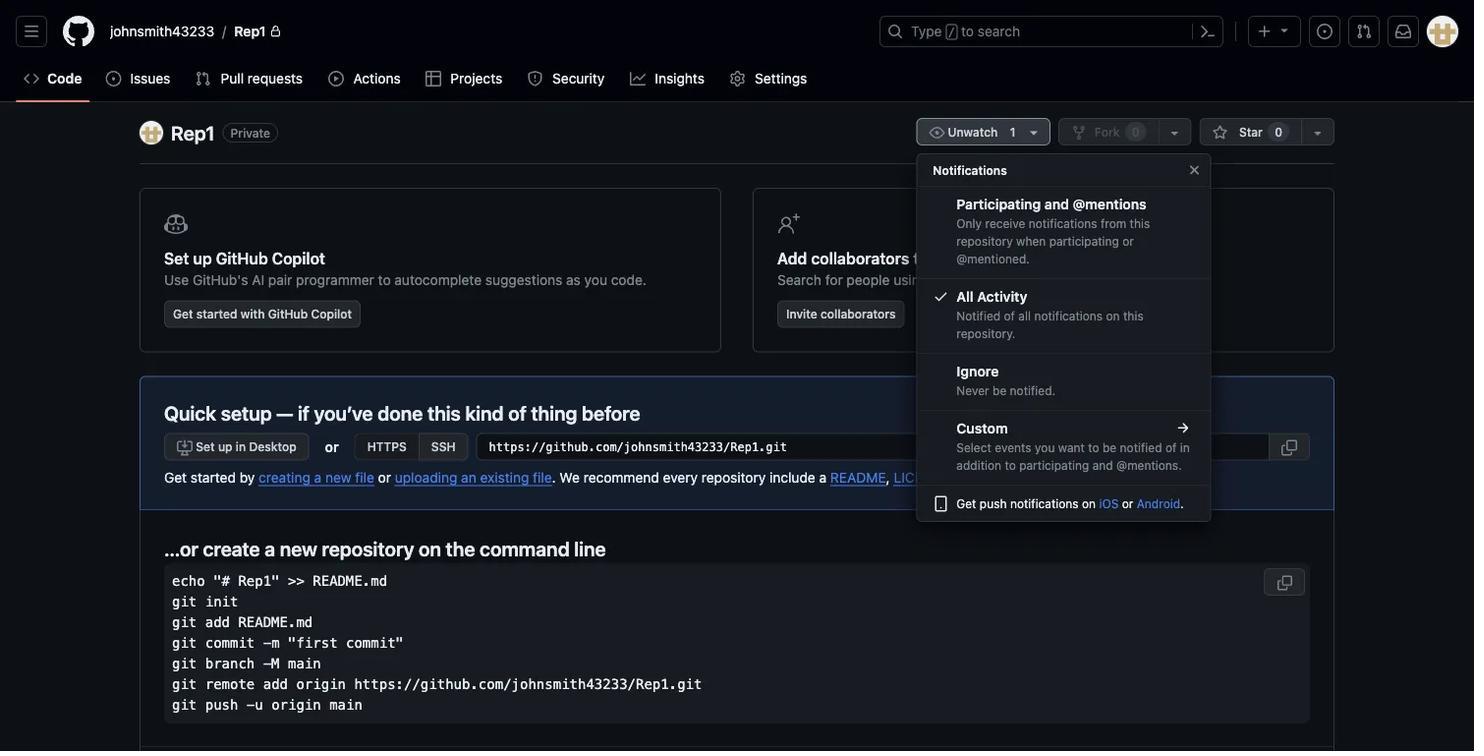 Task type: describe. For each thing, give the bounding box(es) containing it.
events
[[995, 440, 1032, 454]]

triangle down image
[[1277, 22, 1293, 38]]

command palette image
[[1200, 24, 1216, 39]]

get push notifications on ios or android .
[[957, 497, 1184, 511]]

autocomplete
[[395, 272, 482, 288]]

every
[[663, 469, 698, 485]]

rep1"
[[238, 573, 280, 589]]

add
[[778, 249, 808, 267]]

3 git from the top
[[172, 635, 197, 651]]

copilot inside set up github copilot use github's ai pair programmer to autocomplete suggestions as you code.
[[272, 249, 325, 267]]

commit"
[[346, 635, 404, 651]]

git pull request image
[[195, 71, 211, 87]]

done
[[378, 401, 423, 424]]

2 file from the left
[[533, 469, 552, 485]]

github inside add collaborators to this repository search for people using their github username or email address.
[[965, 272, 1009, 288]]

1 horizontal spatial add
[[263, 676, 288, 693]]

add collaborators to this repository search for people using their github username or email address.
[[778, 249, 1188, 288]]

up for github
[[193, 249, 212, 267]]

echo
[[172, 573, 205, 589]]

0 vertical spatial readme.md
[[313, 573, 388, 589]]

ssh button
[[419, 433, 469, 461]]

0 users starred this repository element
[[1268, 122, 1290, 142]]

2 vertical spatial -
[[247, 697, 255, 713]]

or right ios
[[1123, 497, 1134, 511]]

gear image
[[730, 71, 746, 87]]

/ for johnsmith43233
[[222, 23, 226, 39]]

see your forks of this repository image
[[1168, 125, 1183, 141]]

…or
[[164, 537, 199, 560]]

notified
[[1120, 440, 1163, 454]]

security
[[553, 70, 605, 87]]

check image
[[933, 289, 949, 304]]

menu containing participating and @mentions
[[917, 146, 1212, 538]]

set up in desktop link
[[164, 433, 309, 461]]

search
[[778, 272, 822, 288]]

for
[[826, 272, 843, 288]]

repository inside add collaborators to this repository search for people using their github username or email address.
[[964, 249, 1041, 267]]

1 , from the left
[[886, 469, 890, 485]]

insights link
[[622, 64, 714, 93]]

suggestions
[[486, 272, 563, 288]]

"first
[[288, 635, 338, 651]]

license link
[[894, 469, 950, 485]]

by
[[240, 469, 255, 485]]

quick setup — if you've done this kind of thing before
[[164, 401, 641, 424]]

star 0
[[1237, 125, 1283, 139]]

an
[[461, 469, 477, 485]]

all
[[957, 288, 974, 304]]

fork
[[1095, 125, 1120, 139]]

repository inside participating and @mentions only receive notifications from this repository when participating or @mentioned.
[[957, 234, 1013, 248]]

1 vertical spatial copilot
[[311, 307, 352, 321]]

when
[[1017, 234, 1046, 248]]

johnsmith43233 /
[[110, 23, 226, 39]]

command
[[480, 537, 570, 560]]

push inside echo "# rep1" >> readme.md git init git add readme.md git commit -m "first commit" git branch -m main git remote add origin https://github.com/johnsmith43233/rep1.git git push -u origin main
[[205, 697, 238, 713]]

readme
[[831, 469, 886, 485]]

fork 0
[[1095, 125, 1140, 139]]

@mentions
[[1073, 196, 1147, 212]]

or down 'https' button at the left of the page
[[378, 469, 391, 485]]

in inside select events you want to be notified of in addition to participating and @mentions.
[[1181, 440, 1190, 454]]

0 for star 0
[[1275, 125, 1283, 139]]

select
[[957, 440, 992, 454]]

0 vertical spatial -
[[263, 635, 272, 651]]

with
[[241, 307, 265, 321]]

list containing johnsmith43233 /
[[102, 16, 868, 47]]

0 horizontal spatial a
[[265, 537, 275, 560]]

issues link
[[98, 64, 179, 93]]

2 horizontal spatial a
[[820, 469, 827, 485]]

.gitignore link
[[985, 469, 1045, 485]]

you've
[[314, 401, 373, 424]]

branch
[[205, 656, 255, 672]]

quick
[[164, 401, 216, 424]]

0 horizontal spatial on
[[419, 537, 441, 560]]

private
[[231, 126, 270, 140]]

participating
[[957, 196, 1041, 212]]

unwatch
[[945, 125, 1001, 139]]

settings link
[[722, 64, 817, 93]]

johnsmith43233 link
[[102, 16, 222, 47]]

set up in desktop
[[193, 440, 297, 454]]

this inside all activity notified of all notifications on this repository.
[[1124, 309, 1144, 322]]

https
[[367, 440, 407, 454]]

plus image
[[1257, 24, 1273, 39]]

actions link
[[321, 64, 410, 93]]

include
[[770, 469, 816, 485]]

1 vertical spatial new
[[280, 537, 317, 560]]

creating
[[259, 469, 311, 485]]

the
[[446, 537, 475, 560]]

0 vertical spatial add
[[205, 614, 230, 631]]

all activity notified of all notifications on this repository.
[[957, 288, 1144, 340]]

2 git from the top
[[172, 614, 197, 631]]

1 file from the left
[[355, 469, 374, 485]]

to inside set up github copilot use github's ai pair programmer to autocomplete suggestions as you code.
[[378, 272, 391, 288]]

code
[[47, 70, 82, 87]]

we
[[560, 469, 580, 485]]

or up 'creating a new file' link
[[325, 439, 339, 455]]

0 vertical spatial origin
[[296, 676, 346, 693]]

security link
[[520, 64, 614, 93]]

readme link
[[831, 469, 886, 485]]

and inside participating and @mentions only receive notifications from this repository when participating or @mentioned.
[[1045, 196, 1070, 212]]

started for by
[[191, 469, 236, 485]]

invite collaborators link
[[778, 300, 905, 328]]

to down 'events'
[[1005, 458, 1016, 472]]

pull
[[221, 70, 244, 87]]

get started with github copilot
[[173, 307, 352, 321]]

issue opened image
[[106, 71, 121, 87]]

desktop
[[249, 440, 297, 454]]

get for get push notifications on ios or android .
[[957, 497, 977, 511]]

up for in
[[218, 440, 233, 454]]

android
[[1137, 497, 1181, 511]]

0 horizontal spatial .
[[552, 469, 556, 485]]

code.
[[611, 272, 647, 288]]

set for github
[[164, 249, 189, 267]]

desktop download image
[[177, 440, 193, 456]]

recommend
[[584, 469, 659, 485]]

notifications
[[933, 163, 1008, 177]]

set for in
[[196, 440, 215, 454]]

2 vertical spatial notifications
[[1011, 497, 1079, 511]]

copilot image
[[164, 212, 188, 236]]

close menu image
[[1187, 162, 1203, 178]]

create
[[203, 537, 260, 560]]

use
[[164, 272, 189, 288]]

set up github copilot use github's ai pair programmer to autocomplete suggestions as you code.
[[164, 249, 647, 288]]

init
[[205, 594, 238, 610]]

as
[[566, 272, 581, 288]]

if
[[298, 401, 310, 424]]

eye image
[[929, 125, 945, 141]]

issue opened image
[[1317, 24, 1333, 39]]

repo forked image
[[1071, 125, 1087, 141]]

this inside participating and @mentions only receive notifications from this repository when participating or @mentioned.
[[1130, 216, 1151, 230]]

commit
[[205, 635, 255, 651]]

code link
[[16, 64, 90, 93]]

1 vertical spatial rep1
[[171, 121, 215, 144]]

copy to clipboard image
[[1282, 440, 1298, 456]]

of inside all activity notified of all notifications on this repository.
[[1004, 309, 1016, 322]]

2 horizontal spatial .
[[1181, 497, 1184, 511]]

custom
[[957, 420, 1008, 436]]

line
[[574, 537, 606, 560]]

projects link
[[418, 64, 512, 93]]

want
[[1059, 440, 1085, 454]]



Task type: locate. For each thing, give the bounding box(es) containing it.
of inside select events you want to be notified of in addition to participating and @mentions.
[[1166, 440, 1177, 454]]

repository down 'creating a new file' link
[[322, 537, 414, 560]]

projects
[[451, 70, 503, 87]]

ios link
[[1100, 497, 1119, 511]]

0 horizontal spatial /
[[222, 23, 226, 39]]

0 horizontal spatial ,
[[886, 469, 890, 485]]

git
[[172, 594, 197, 610], [172, 614, 197, 631], [172, 635, 197, 651], [172, 656, 197, 672], [172, 676, 197, 693], [172, 697, 197, 713]]

homepage image
[[63, 16, 94, 47]]

2 vertical spatial on
[[419, 537, 441, 560]]

1 horizontal spatial 0
[[1275, 125, 1283, 139]]

notifications up when
[[1029, 216, 1098, 230]]

android link
[[1137, 497, 1181, 511]]

m
[[271, 635, 280, 651]]

add
[[205, 614, 230, 631], [263, 676, 288, 693]]

0 horizontal spatial file
[[355, 469, 374, 485]]

6 git from the top
[[172, 697, 197, 713]]

repository.
[[957, 326, 1016, 340]]

participating inside select events you want to be notified of in addition to participating and @mentions.
[[1020, 458, 1090, 472]]

get for get started with github copilot
[[173, 307, 193, 321]]

on left ios link
[[1082, 497, 1096, 511]]

table image
[[426, 71, 441, 87]]

1 horizontal spatial rep1
[[234, 23, 266, 39]]

notifications
[[1029, 216, 1098, 230], [1035, 309, 1103, 322], [1011, 497, 1079, 511]]

/ right type
[[948, 26, 956, 39]]

notifications down .gitignore
[[1011, 497, 1079, 511]]

this inside add collaborators to this repository search for people using their github username or email address.
[[933, 249, 960, 267]]

on left 'the'
[[419, 537, 441, 560]]

1 vertical spatial -
[[263, 656, 272, 672]]

insights
[[655, 70, 705, 87]]

code image
[[24, 71, 39, 87]]

1 vertical spatial you
[[1035, 440, 1055, 454]]

email
[[1096, 272, 1130, 288]]

get down desktop download icon
[[164, 469, 187, 485]]

4 git from the top
[[172, 656, 197, 672]]

push
[[980, 497, 1007, 511], [205, 697, 238, 713]]

ignore never be notified.
[[957, 363, 1056, 397]]

file left "we" at the bottom
[[533, 469, 552, 485]]

new right creating at bottom left
[[325, 469, 352, 485]]

pull requests link
[[187, 64, 313, 93]]

main down "first
[[288, 656, 321, 672]]

pull requests
[[221, 70, 303, 87]]

menu
[[917, 146, 1212, 538]]

get down use at the top left of page
[[173, 307, 193, 321]]

0 vertical spatial of
[[1004, 309, 1016, 322]]

notifications for and
[[1029, 216, 1098, 230]]

owner avatar image
[[140, 121, 163, 145]]

1 vertical spatial be
[[1103, 440, 1117, 454]]

push down remote
[[205, 697, 238, 713]]

to right programmer
[[378, 272, 391, 288]]

actions
[[353, 70, 401, 87]]

/ for type
[[948, 26, 956, 39]]

set right desktop download icon
[[196, 440, 215, 454]]

0 right star
[[1275, 125, 1283, 139]]

new
[[325, 469, 352, 485], [280, 537, 317, 560]]

you right as
[[585, 272, 608, 288]]

0 horizontal spatial up
[[193, 249, 212, 267]]

of down arrow right icon
[[1166, 440, 1177, 454]]

ssh
[[431, 440, 456, 454]]

get right device mobile icon
[[957, 497, 977, 511]]

1 horizontal spatial .
[[1045, 469, 1049, 485]]

1 horizontal spatial and
[[1045, 196, 1070, 212]]

started for with
[[196, 307, 238, 321]]

github down @mentioned.
[[965, 272, 1009, 288]]

receive
[[986, 216, 1026, 230]]

in
[[236, 440, 246, 454], [1181, 440, 1190, 454]]

1 vertical spatial add
[[263, 676, 288, 693]]

and up when
[[1045, 196, 1070, 212]]

you
[[585, 272, 608, 288], [1035, 440, 1055, 454]]

. up get push notifications on ios or android .
[[1045, 469, 1049, 485]]

github inside set up github copilot use github's ai pair programmer to autocomplete suggestions as you code.
[[216, 249, 268, 267]]

—
[[277, 401, 293, 424]]

to right the want
[[1089, 440, 1100, 454]]

0 vertical spatial github
[[216, 249, 268, 267]]

rep1 left lock icon
[[234, 23, 266, 39]]

1 horizontal spatial file
[[533, 469, 552, 485]]

0 vertical spatial you
[[585, 272, 608, 288]]

main down commit"
[[330, 697, 363, 713]]

0 horizontal spatial in
[[236, 440, 246, 454]]

1 horizontal spatial be
[[1103, 440, 1117, 454]]

be inside select events you want to be notified of in addition to participating and @mentions.
[[1103, 440, 1117, 454]]

graph image
[[630, 71, 646, 87]]

2 vertical spatial get
[[957, 497, 977, 511]]

0 vertical spatial participating
[[1050, 234, 1120, 248]]

up down 'setup'
[[218, 440, 233, 454]]

m
[[271, 656, 280, 672]]

1 horizontal spatial rep1 link
[[226, 16, 290, 47]]

address.
[[1133, 272, 1188, 288]]

-
[[263, 635, 272, 651], [263, 656, 272, 672], [247, 697, 255, 713]]

collaborators for add
[[811, 249, 910, 267]]

readme.md down …or create a new repository on the command line
[[313, 573, 388, 589]]

in down arrow right icon
[[1181, 440, 1190, 454]]

notifications for activity
[[1035, 309, 1103, 322]]

1 horizontal spatial you
[[1035, 440, 1055, 454]]

1 vertical spatial participating
[[1020, 458, 1090, 472]]

participating
[[1050, 234, 1120, 248], [1020, 458, 1090, 472]]

1 vertical spatial on
[[1082, 497, 1096, 511]]

collaborators for invite
[[821, 307, 896, 321]]

copy to clipboard image
[[1277, 575, 1293, 591]]

participating and @mentions only receive notifications from this repository when participating or @mentioned.
[[957, 196, 1151, 265]]

/ inside the type / to search
[[948, 26, 956, 39]]

1 vertical spatial readme.md
[[238, 614, 313, 631]]

1 horizontal spatial push
[[980, 497, 1007, 511]]

1 horizontal spatial in
[[1181, 440, 1190, 454]]

file down 'https' button at the left of the page
[[355, 469, 374, 485]]

participating inside participating and @mentions only receive notifications from this repository when participating or @mentioned.
[[1050, 234, 1120, 248]]

new up >>
[[280, 537, 317, 560]]

2 horizontal spatial and
[[1093, 458, 1114, 472]]

repository down when
[[964, 249, 1041, 267]]

only
[[957, 216, 982, 230]]

0 vertical spatial set
[[164, 249, 189, 267]]

or inside participating and @mentions only receive notifications from this repository when participating or @mentioned.
[[1123, 234, 1135, 248]]

copilot
[[272, 249, 325, 267], [311, 307, 352, 321]]

1 horizontal spatial up
[[218, 440, 233, 454]]

0 vertical spatial notifications
[[1029, 216, 1098, 230]]

ai
[[252, 272, 265, 288]]

to left the search
[[962, 23, 974, 39]]

1 vertical spatial push
[[205, 697, 238, 713]]

5 git from the top
[[172, 676, 197, 693]]

copilot down programmer
[[311, 307, 352, 321]]

rep1 inside "list"
[[234, 23, 266, 39]]

username
[[1013, 272, 1076, 288]]

0 horizontal spatial push
[[205, 697, 238, 713]]

1 vertical spatial collaborators
[[821, 307, 896, 321]]

. left "we" at the bottom
[[552, 469, 556, 485]]

0 vertical spatial main
[[288, 656, 321, 672]]

a right creating at bottom left
[[314, 469, 322, 485]]

be right never
[[993, 383, 1007, 397]]

you inside set up github copilot use github's ai pair programmer to autocomplete suggestions as you code.
[[585, 272, 608, 288]]

play image
[[329, 71, 344, 87]]

0 horizontal spatial add
[[205, 614, 230, 631]]

requests
[[248, 70, 303, 87]]

device mobile image
[[933, 496, 949, 512]]

arrow right image
[[1175, 420, 1191, 436]]

shield image
[[528, 71, 543, 87]]

notifications inside all activity notified of all notifications on this repository.
[[1035, 309, 1103, 322]]

you left the want
[[1035, 440, 1055, 454]]

1 horizontal spatial of
[[1004, 309, 1016, 322]]

list
[[102, 16, 868, 47]]

from
[[1101, 216, 1127, 230]]

get for get started by creating a new file or uploading an existing file .                we recommend every repository include a readme , license ,               and .gitignore .
[[164, 469, 187, 485]]

0 horizontal spatial rep1 link
[[171, 121, 215, 144]]

/ inside 'johnsmith43233 /'
[[222, 23, 226, 39]]

add down init at bottom
[[205, 614, 230, 631]]

this up "their" at top right
[[933, 249, 960, 267]]

0 horizontal spatial and
[[958, 469, 981, 485]]

to inside add collaborators to this repository search for people using their github username or email address.
[[914, 249, 929, 267]]

a up rep1" in the bottom left of the page
[[265, 537, 275, 560]]

this right from
[[1130, 216, 1151, 230]]

up inside set up github copilot use github's ai pair programmer to autocomplete suggestions as you code.
[[193, 249, 212, 267]]

2 horizontal spatial on
[[1107, 309, 1120, 322]]

license
[[894, 469, 950, 485]]

readme.md up m
[[238, 614, 313, 631]]

0 horizontal spatial be
[[993, 383, 1007, 397]]

git pull request image
[[1357, 24, 1373, 39]]

notifications image
[[1396, 24, 1412, 39]]

existing
[[480, 469, 529, 485]]

0 vertical spatial copilot
[[272, 249, 325, 267]]

2 0 from the left
[[1275, 125, 1283, 139]]

1 git from the top
[[172, 594, 197, 610]]

be inside ignore never be notified.
[[993, 383, 1007, 397]]

1 vertical spatial rep1 link
[[171, 121, 215, 144]]

@mentioned.
[[957, 252, 1030, 265]]

collaborators inside add collaborators to this repository search for people using their github username or email address.
[[811, 249, 910, 267]]

1 horizontal spatial ,
[[950, 469, 954, 485]]

push down .gitignore
[[980, 497, 1007, 511]]

- down remote
[[247, 697, 255, 713]]

lock image
[[270, 26, 282, 37]]

. down '@mentions.'
[[1181, 497, 1184, 511]]

of left all
[[1004, 309, 1016, 322]]

notifications inside participating and @mentions only receive notifications from this repository when participating or @mentioned.
[[1029, 216, 1098, 230]]

get started with github copilot link
[[164, 300, 361, 328]]

0 vertical spatial be
[[993, 383, 1007, 397]]

or down from
[[1123, 234, 1135, 248]]

repository up @mentioned.
[[957, 234, 1013, 248]]

this
[[1130, 216, 1151, 230], [933, 249, 960, 267], [1124, 309, 1144, 322], [428, 401, 461, 424]]

set up use at the top left of page
[[164, 249, 189, 267]]

github down pair on the top of page
[[268, 307, 308, 321]]

1 vertical spatial main
[[330, 697, 363, 713]]

1 horizontal spatial /
[[948, 26, 956, 39]]

0 horizontal spatial you
[[585, 272, 608, 288]]

pair
[[268, 272, 292, 288]]

and down the select
[[958, 469, 981, 485]]

started left by
[[191, 469, 236, 485]]

/ up pull
[[222, 23, 226, 39]]

origin down "first
[[296, 676, 346, 693]]

up up github's
[[193, 249, 212, 267]]

started down github's
[[196, 307, 238, 321]]

0 vertical spatial rep1 link
[[226, 16, 290, 47]]

star
[[1240, 125, 1263, 139]]

- up m
[[263, 635, 272, 651]]

participating down from
[[1050, 234, 1120, 248]]

activity
[[977, 288, 1028, 304]]

issues
[[130, 70, 170, 87]]

origin right u at bottom left
[[271, 697, 321, 713]]

participating down the want
[[1020, 458, 1090, 472]]

started
[[196, 307, 238, 321], [191, 469, 236, 485]]

1 horizontal spatial on
[[1082, 497, 1096, 511]]

0 vertical spatial started
[[196, 307, 238, 321]]

0 horizontal spatial rep1
[[171, 121, 215, 144]]

rep1 link up pull requests
[[226, 16, 290, 47]]

collaborators down people
[[821, 307, 896, 321]]

Clone URL text field
[[476, 433, 1270, 461]]

on inside all activity notified of all notifications on this repository.
[[1107, 309, 1120, 322]]

1 horizontal spatial set
[[196, 440, 215, 454]]

and up ios
[[1093, 458, 1114, 472]]

or left email
[[1079, 272, 1092, 288]]

github up ai
[[216, 249, 268, 267]]

, left license link
[[886, 469, 890, 485]]

- down m
[[263, 656, 272, 672]]

this up ssh
[[428, 401, 461, 424]]

add this repository to a list image
[[1311, 125, 1326, 141]]

collaborators
[[811, 249, 910, 267], [821, 307, 896, 321]]

notifications down "username"
[[1035, 309, 1103, 322]]

2 vertical spatial github
[[268, 307, 308, 321]]

…or create a new repository on the command line
[[164, 537, 606, 560]]

2 , from the left
[[950, 469, 954, 485]]

1 vertical spatial set
[[196, 440, 215, 454]]

on down email
[[1107, 309, 1120, 322]]

set
[[164, 249, 189, 267], [196, 440, 215, 454]]

get started by creating a new file or uploading an existing file .                we recommend every repository include a readme , license ,               and .gitignore .
[[164, 469, 1049, 485]]

0 vertical spatial push
[[980, 497, 1007, 511]]

repository right every
[[702, 469, 766, 485]]

in up by
[[236, 440, 246, 454]]

or inside add collaborators to this repository search for people using their github username or email address.
[[1079, 272, 1092, 288]]

ios
[[1100, 497, 1119, 511]]

all
[[1019, 309, 1031, 322]]

1 vertical spatial get
[[164, 469, 187, 485]]

notified
[[957, 309, 1001, 322]]

setup
[[221, 401, 272, 424]]

rep1 link right owner avatar
[[171, 121, 215, 144]]

a
[[314, 469, 322, 485], [820, 469, 827, 485], [265, 537, 275, 560]]

u
[[255, 697, 263, 713]]

2 vertical spatial of
[[1166, 440, 1177, 454]]

rep1 link
[[226, 16, 290, 47], [171, 121, 215, 144]]

0 horizontal spatial of
[[508, 401, 527, 424]]

addition
[[957, 458, 1002, 472]]

0 right fork
[[1132, 125, 1140, 139]]

1 vertical spatial origin
[[271, 697, 321, 713]]

2 horizontal spatial of
[[1166, 440, 1177, 454]]

0 horizontal spatial new
[[280, 537, 317, 560]]

ignore
[[957, 363, 999, 379]]

1 horizontal spatial new
[[325, 469, 352, 485]]

1 vertical spatial github
[[965, 272, 1009, 288]]

origin
[[296, 676, 346, 693], [271, 697, 321, 713]]

1 horizontal spatial main
[[330, 697, 363, 713]]

get inside menu
[[957, 497, 977, 511]]

remote
[[205, 676, 255, 693]]

collaborators up people
[[811, 249, 910, 267]]

1 0 from the left
[[1132, 125, 1140, 139]]

, left addition
[[950, 469, 954, 485]]

and inside select events you want to be notified of in addition to participating and @mentions.
[[1093, 458, 1114, 472]]

0 for fork 0
[[1132, 125, 1140, 139]]

https button
[[355, 433, 419, 461]]

set inside set up github copilot use github's ai pair programmer to autocomplete suggestions as you code.
[[164, 249, 189, 267]]

1 vertical spatial of
[[508, 401, 527, 424]]

0 horizontal spatial 0
[[1132, 125, 1140, 139]]

0 horizontal spatial set
[[164, 249, 189, 267]]

0 vertical spatial get
[[173, 307, 193, 321]]

1 vertical spatial up
[[218, 440, 233, 454]]

0 horizontal spatial main
[[288, 656, 321, 672]]

1
[[1010, 125, 1016, 139]]

rep1 right owner avatar
[[171, 121, 215, 144]]

1 horizontal spatial a
[[314, 469, 322, 485]]

be left notified
[[1103, 440, 1117, 454]]

never
[[957, 383, 990, 397]]

0 vertical spatial new
[[325, 469, 352, 485]]

add down m
[[263, 676, 288, 693]]

this down email
[[1124, 309, 1144, 322]]

1 vertical spatial notifications
[[1035, 309, 1103, 322]]

person add image
[[778, 212, 801, 236]]

0 vertical spatial rep1
[[234, 23, 266, 39]]

creating a new file link
[[259, 469, 374, 485]]

you inside select events you want to be notified of in addition to participating and @mentions.
[[1035, 440, 1055, 454]]

a right include
[[820, 469, 827, 485]]

1 vertical spatial started
[[191, 469, 236, 485]]

github
[[216, 249, 268, 267], [965, 272, 1009, 288], [268, 307, 308, 321]]

to up using
[[914, 249, 929, 267]]

select events you want to be notified of in addition to participating and @mentions.
[[957, 440, 1190, 472]]

0 vertical spatial collaborators
[[811, 249, 910, 267]]

of right kind
[[508, 401, 527, 424]]

0 vertical spatial on
[[1107, 309, 1120, 322]]

0 vertical spatial up
[[193, 249, 212, 267]]

copilot up pair on the top of page
[[272, 249, 325, 267]]

before
[[582, 401, 641, 424]]

their
[[932, 272, 961, 288]]

star image
[[1213, 125, 1229, 141]]



Task type: vqa. For each thing, say whether or not it's contained in the screenshot.
"in" within the SELECT EVENTS YOU WANT TO BE NOTIFIED OF IN ADDITION TO PARTICIPATING AND @MENTIONS.
yes



